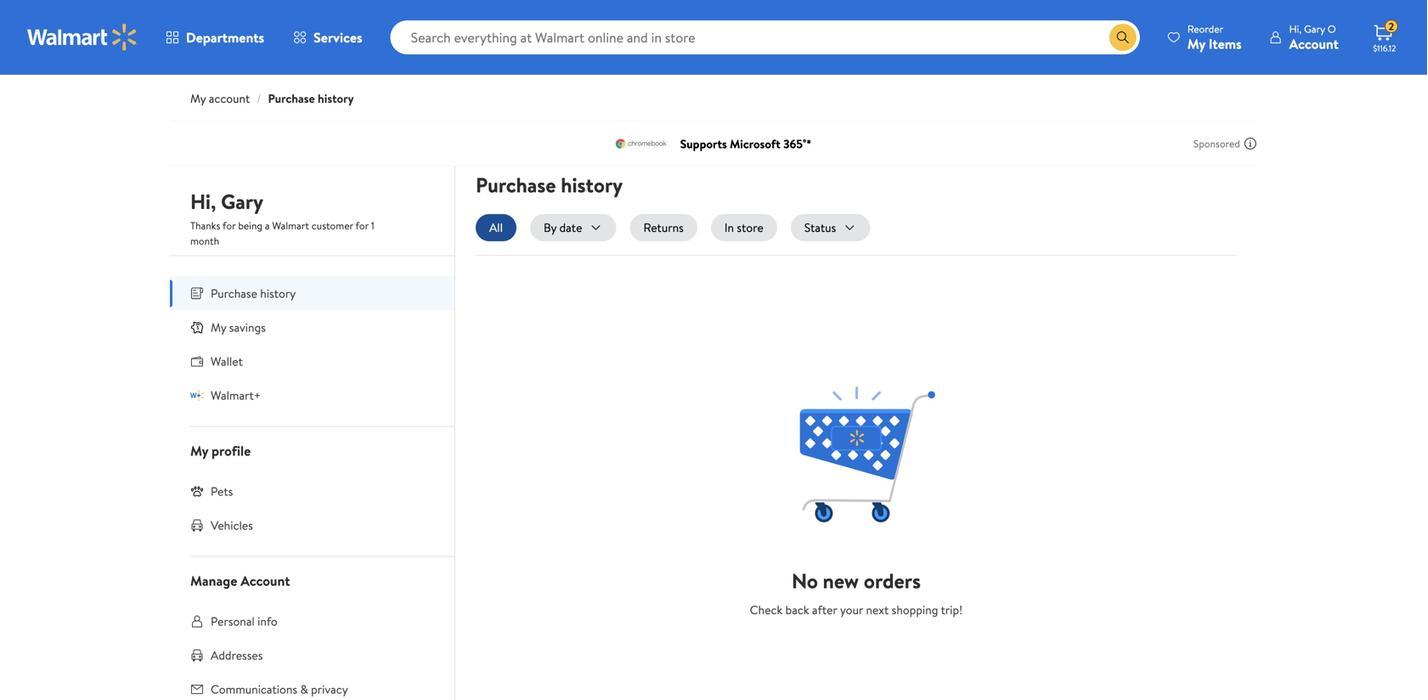 Task type: describe. For each thing, give the bounding box(es) containing it.
my for my profile
[[190, 442, 208, 460]]

my savings link
[[170, 311, 455, 345]]

my for my account / purchase history
[[190, 90, 206, 107]]

1 horizontal spatial purchase history
[[476, 171, 623, 199]]

my account link
[[190, 90, 250, 107]]

1 horizontal spatial purchase
[[268, 90, 315, 107]]

store
[[737, 219, 764, 236]]

profile
[[212, 442, 251, 460]]

by date
[[544, 219, 583, 236]]

wallet link
[[170, 345, 455, 379]]

check
[[750, 602, 783, 618]]

my inside reorder my items
[[1188, 34, 1206, 53]]

Walmart Site-Wide search field
[[391, 20, 1140, 54]]

hi, gary link
[[190, 187, 263, 223]]

info
[[258, 613, 278, 630]]

personal
[[211, 613, 255, 630]]

purchase history inside purchase history link
[[211, 285, 296, 302]]

returns
[[644, 219, 684, 236]]

items
[[1209, 34, 1242, 53]]

gary for account
[[1305, 22, 1326, 36]]

1
[[371, 218, 375, 233]]

2 horizontal spatial purchase
[[476, 171, 556, 199]]

hi, for thanks for being a walmart customer for 1 month
[[190, 187, 216, 216]]

my for my savings
[[211, 319, 226, 336]]

addresses link
[[170, 639, 455, 673]]

/
[[257, 90, 261, 107]]

manage
[[190, 572, 237, 590]]

departments
[[186, 28, 264, 47]]

my profile
[[190, 442, 251, 460]]

thanks
[[190, 218, 220, 233]]

next
[[866, 602, 889, 618]]

in store
[[725, 219, 764, 236]]

hi, gary o account
[[1290, 22, 1339, 53]]

back
[[786, 602, 810, 618]]

o
[[1328, 22, 1337, 36]]

returns button
[[630, 214, 698, 241]]

no new orders check back after your next shopping trip!
[[750, 567, 963, 618]]

2 horizontal spatial history
[[561, 171, 623, 199]]

shopping
[[892, 602, 939, 618]]

communications & privacy
[[211, 681, 348, 698]]

vehicles link
[[170, 509, 455, 543]]

departments button
[[151, 17, 279, 58]]

being
[[238, 218, 263, 233]]

list containing all
[[476, 214, 1237, 241]]

addresses
[[211, 647, 263, 664]]

customer
[[312, 218, 353, 233]]

reorder my items
[[1188, 22, 1242, 53]]

walmart
[[272, 218, 309, 233]]

after
[[813, 602, 838, 618]]

Search search field
[[391, 20, 1140, 54]]

reorder
[[1188, 22, 1224, 36]]

walmart+
[[211, 387, 261, 404]]

1 vertical spatial purchase history link
[[170, 277, 455, 311]]

in
[[725, 219, 734, 236]]

$116.12
[[1374, 42, 1397, 54]]

by
[[544, 219, 557, 236]]

new
[[823, 567, 859, 595]]

my account / purchase history
[[190, 90, 354, 107]]

all
[[490, 219, 503, 236]]

0 vertical spatial purchase history link
[[268, 90, 354, 107]]



Task type: locate. For each thing, give the bounding box(es) containing it.
search icon image
[[1117, 31, 1130, 44]]

for left '1'
[[356, 218, 369, 233]]

hi, left the o
[[1290, 22, 1302, 36]]

hi, inside hi, gary o account
[[1290, 22, 1302, 36]]

wallet
[[211, 353, 243, 370]]

icon image inside my savings link
[[190, 321, 204, 334]]

status
[[805, 219, 837, 236]]

history down services
[[318, 90, 354, 107]]

for
[[223, 218, 236, 233], [356, 218, 369, 233]]

walmart image
[[27, 24, 138, 51]]

purchase up all
[[476, 171, 556, 199]]

orders
[[864, 567, 921, 595]]

trip!
[[941, 602, 963, 618]]

gary for for
[[221, 187, 263, 216]]

gary inside hi, gary thanks for being a walmart customer for 1 month
[[221, 187, 263, 216]]

in store button
[[711, 214, 777, 241]]

hi,
[[1290, 22, 1302, 36], [190, 187, 216, 216]]

my left savings
[[211, 319, 226, 336]]

2 for from the left
[[356, 218, 369, 233]]

my left profile on the bottom left of page
[[190, 442, 208, 460]]

0 vertical spatial account
[[1290, 34, 1339, 53]]

date
[[560, 219, 583, 236]]

communications & privacy link
[[170, 673, 455, 700]]

2 icon image from the top
[[190, 389, 204, 402]]

0 horizontal spatial account
[[241, 572, 290, 590]]

purchase history up savings
[[211, 285, 296, 302]]

account
[[1290, 34, 1339, 53], [241, 572, 290, 590]]

icon image for my savings
[[190, 321, 204, 334]]

month
[[190, 234, 219, 248]]

my left account
[[190, 90, 206, 107]]

1 vertical spatial purchase history
[[211, 285, 296, 302]]

purchase up my savings
[[211, 285, 257, 302]]

1 vertical spatial gary
[[221, 187, 263, 216]]

purchase
[[268, 90, 315, 107], [476, 171, 556, 199], [211, 285, 257, 302]]

savings
[[229, 319, 266, 336]]

walmart+ link
[[170, 379, 455, 413]]

0 vertical spatial hi,
[[1290, 22, 1302, 36]]

pets link
[[170, 475, 455, 509]]

icon image inside pets link
[[190, 485, 204, 498]]

0 horizontal spatial purchase history
[[211, 285, 296, 302]]

icon image for pets
[[190, 485, 204, 498]]

1 horizontal spatial account
[[1290, 34, 1339, 53]]

my
[[1188, 34, 1206, 53], [190, 90, 206, 107], [211, 319, 226, 336], [190, 442, 208, 460]]

&
[[300, 681, 308, 698]]

icon image for walmart+
[[190, 389, 204, 402]]

for left being
[[223, 218, 236, 233]]

a
[[265, 218, 270, 233]]

hi, for account
[[1290, 22, 1302, 36]]

account
[[209, 90, 250, 107]]

sponsored
[[1194, 136, 1241, 151]]

gary inside hi, gary o account
[[1305, 22, 1326, 36]]

2 vertical spatial icon image
[[190, 485, 204, 498]]

account left $116.12
[[1290, 34, 1339, 53]]

personal info link
[[170, 605, 455, 639]]

purchase history link
[[268, 90, 354, 107], [170, 277, 455, 311]]

0 horizontal spatial purchase
[[211, 285, 257, 302]]

account up info
[[241, 572, 290, 590]]

3 icon image from the top
[[190, 485, 204, 498]]

0 horizontal spatial gary
[[221, 187, 263, 216]]

1 vertical spatial history
[[561, 171, 623, 199]]

icon image left my savings
[[190, 321, 204, 334]]

icon image
[[190, 321, 204, 334], [190, 389, 204, 402], [190, 485, 204, 498]]

0 vertical spatial gary
[[1305, 22, 1326, 36]]

purchase history up by
[[476, 171, 623, 199]]

0 horizontal spatial history
[[260, 285, 296, 302]]

history
[[318, 90, 354, 107], [561, 171, 623, 199], [260, 285, 296, 302]]

purchase history link right /
[[268, 90, 354, 107]]

0 vertical spatial purchase history
[[476, 171, 623, 199]]

manage account
[[190, 572, 290, 590]]

all button
[[476, 214, 517, 241]]

1 horizontal spatial for
[[356, 218, 369, 233]]

purchase history link up wallet link
[[170, 277, 455, 311]]

0 vertical spatial history
[[318, 90, 354, 107]]

status button
[[791, 214, 871, 241]]

purchase right /
[[268, 90, 315, 107]]

hi, inside hi, gary thanks for being a walmart customer for 1 month
[[190, 187, 216, 216]]

purchase history
[[476, 171, 623, 199], [211, 285, 296, 302]]

personal info
[[211, 613, 278, 630]]

privacy
[[311, 681, 348, 698]]

1 vertical spatial account
[[241, 572, 290, 590]]

1 horizontal spatial history
[[318, 90, 354, 107]]

1 vertical spatial purchase
[[476, 171, 556, 199]]

history up the by date dropdown button
[[561, 171, 623, 199]]

your
[[840, 602, 864, 618]]

services
[[314, 28, 363, 47]]

by date button
[[530, 214, 617, 241]]

list
[[476, 214, 1237, 241]]

1 vertical spatial hi,
[[190, 187, 216, 216]]

icon image left pets
[[190, 485, 204, 498]]

0 vertical spatial purchase
[[268, 90, 315, 107]]

2 vertical spatial purchase
[[211, 285, 257, 302]]

gary
[[1305, 22, 1326, 36], [221, 187, 263, 216]]

0 horizontal spatial for
[[223, 218, 236, 233]]

history up savings
[[260, 285, 296, 302]]

icon image left walmart+
[[190, 389, 204, 402]]

my left items
[[1188, 34, 1206, 53]]

pets
[[211, 483, 233, 500]]

icon image inside the walmart+ link
[[190, 389, 204, 402]]

hi, gary thanks for being a walmart customer for 1 month
[[190, 187, 375, 248]]

0 horizontal spatial hi,
[[190, 187, 216, 216]]

1 horizontal spatial hi,
[[1290, 22, 1302, 36]]

vehicles
[[211, 517, 253, 534]]

services button
[[279, 17, 377, 58]]

no
[[792, 567, 818, 595]]

2 vertical spatial history
[[260, 285, 296, 302]]

2
[[1389, 19, 1395, 34]]

1 horizontal spatial gary
[[1305, 22, 1326, 36]]

1 icon image from the top
[[190, 321, 204, 334]]

hi, up thanks
[[190, 187, 216, 216]]

my savings
[[211, 319, 266, 336]]

0 vertical spatial icon image
[[190, 321, 204, 334]]

gary up being
[[221, 187, 263, 216]]

1 for from the left
[[223, 218, 236, 233]]

1 vertical spatial icon image
[[190, 389, 204, 402]]

gary left the o
[[1305, 22, 1326, 36]]

communications
[[211, 681, 298, 698]]



Task type: vqa. For each thing, say whether or not it's contained in the screenshot.
Add to Favorites list, Great Value Donut Shop 100% Arabica Medium Roast Ground Coffee Pods, 96 Ct Image
no



